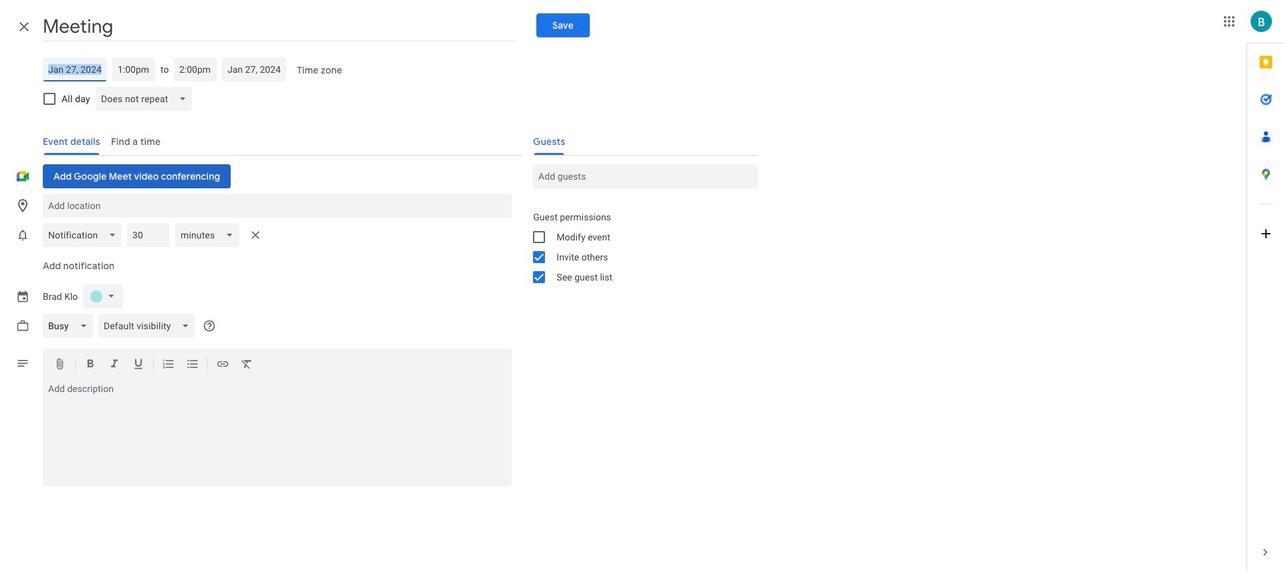 Task type: describe. For each thing, give the bounding box(es) containing it.
remove formatting image
[[240, 358, 254, 373]]

Start time text field
[[118, 58, 150, 82]]

bulleted list image
[[186, 358, 199, 373]]

italic image
[[108, 358, 121, 373]]

Location text field
[[48, 194, 507, 218]]



Task type: vqa. For each thing, say whether or not it's contained in the screenshot.
14 element
no



Task type: locate. For each thing, give the bounding box(es) containing it.
tab list
[[1248, 43, 1284, 534]]

End time text field
[[180, 58, 212, 82]]

Guests text field
[[539, 165, 753, 189]]

formatting options toolbar
[[43, 349, 512, 381]]

Title text field
[[43, 12, 515, 41]]

underline image
[[132, 358, 145, 373]]

group
[[523, 207, 758, 288]]

numbered list image
[[162, 358, 175, 373]]

30 minutes before element
[[43, 221, 266, 250]]

insert link image
[[216, 358, 229, 373]]

bold image
[[84, 358, 97, 373]]

End date text field
[[228, 58, 281, 82]]

Description text field
[[43, 384, 512, 484]]

None field
[[96, 87, 198, 111], [43, 223, 127, 248], [176, 223, 245, 248], [43, 314, 98, 338], [98, 314, 200, 338], [96, 87, 198, 111], [43, 223, 127, 248], [176, 223, 245, 248], [43, 314, 98, 338], [98, 314, 200, 338]]

Start date text field
[[48, 58, 102, 82]]

Minutes in advance for notification number field
[[133, 223, 165, 248]]



